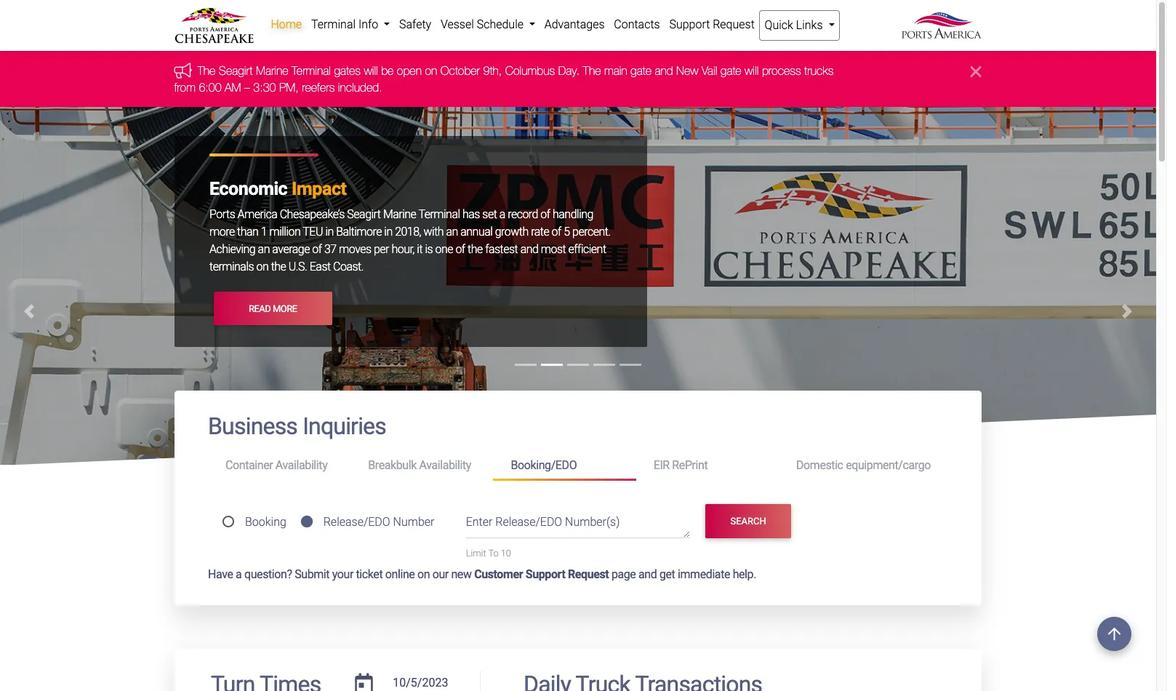 Task type: vqa. For each thing, say whether or not it's contained in the screenshot.
second the gate from right
yes



Task type: describe. For each thing, give the bounding box(es) containing it.
quick links
[[765, 18, 826, 32]]

october
[[441, 64, 481, 77]]

1 in from the left
[[325, 225, 334, 239]]

impact
[[292, 178, 347, 199]]

rate
[[531, 225, 549, 239]]

breakbulk availability link
[[351, 452, 494, 479]]

with
[[424, 225, 444, 239]]

more
[[209, 225, 235, 239]]

2018,
[[395, 225, 421, 239]]

from
[[175, 81, 196, 94]]

percent.
[[572, 225, 611, 239]]

seagirt inside the seagirt marine terminal gates will be open on october 9th, columbus day. the main gate and new vail gate will process trucks from 6:00 am – 3:30 pm, reefers included.
[[219, 64, 253, 77]]

container availability
[[225, 458, 328, 472]]

terminal inside ports america chesapeake's seagirt marine terminal has set a record of handling more than 1 million teu in baltimore in 2018,                         with an annual growth rate of 5 percent. achieving an average of 37 moves per hour, it is one of the fastest and most efficient terminals on the u.s. east coast.
[[419, 207, 460, 221]]

annual
[[461, 225, 493, 239]]

be
[[382, 64, 394, 77]]

5
[[564, 225, 570, 239]]

1
[[261, 225, 267, 239]]

Enter Release/EDO Number(s) text field
[[466, 514, 691, 538]]

close image
[[971, 63, 982, 80]]

read more
[[249, 303, 297, 314]]

6:00
[[199, 81, 222, 94]]

have
[[208, 568, 233, 581]]

is
[[425, 242, 433, 256]]

ports america chesapeake's seagirt marine terminal has set a record of handling more than 1 million teu in baltimore in 2018,                         with an annual growth rate of 5 percent. achieving an average of 37 moves per hour, it is one of the fastest and most efficient terminals on the u.s. east coast.
[[209, 207, 611, 274]]

to
[[488, 548, 499, 559]]

terminals
[[209, 260, 254, 274]]

terminal info
[[311, 17, 381, 31]]

teu
[[303, 225, 323, 239]]

container
[[225, 458, 273, 472]]

37
[[324, 242, 337, 256]]

safety
[[399, 17, 431, 31]]

am
[[225, 81, 241, 94]]

economic impact
[[209, 178, 347, 199]]

read more link
[[214, 292, 332, 325]]

booking/edo
[[511, 458, 577, 472]]

support inside business inquiries main content
[[526, 568, 566, 581]]

your
[[332, 568, 354, 581]]

vessel schedule
[[441, 17, 527, 31]]

baltimore
[[336, 225, 382, 239]]

average
[[272, 242, 310, 256]]

domestic equipment/cargo
[[796, 458, 931, 472]]

9th,
[[484, 64, 503, 77]]

business inquiries main content
[[164, 391, 993, 691]]

availability for breakbulk availability
[[419, 458, 471, 472]]

set
[[482, 207, 497, 221]]

moves
[[339, 242, 371, 256]]

and inside the seagirt marine terminal gates will be open on october 9th, columbus day. the main gate and new vail gate will process trucks from 6:00 am – 3:30 pm, reefers included.
[[655, 64, 674, 77]]

a inside ports america chesapeake's seagirt marine terminal has set a record of handling more than 1 million teu in baltimore in 2018,                         with an annual growth rate of 5 percent. achieving an average of 37 moves per hour, it is one of the fastest and most efficient terminals on the u.s. east coast.
[[500, 207, 505, 221]]

home link
[[266, 10, 307, 39]]

info
[[359, 17, 378, 31]]

day.
[[559, 64, 580, 77]]

request inside business inquiries main content
[[568, 568, 609, 581]]

question?
[[244, 568, 292, 581]]

home
[[271, 17, 302, 31]]

the seagirt marine terminal gates will be open on october 9th, columbus day. the main gate and new vail gate will process trucks from 6:00 am – 3:30 pm, reefers included. link
[[175, 64, 834, 94]]

advantages link
[[540, 10, 610, 39]]

the seagirt marine terminal gates will be open on october 9th, columbus day. the main gate and new vail gate will process trucks from 6:00 am – 3:30 pm, reefers included.
[[175, 64, 834, 94]]

included.
[[338, 81, 383, 94]]

1 will from the left
[[364, 64, 378, 77]]

1 the from the left
[[198, 64, 216, 77]]

quick links link
[[760, 10, 840, 41]]

limit to 10
[[466, 548, 511, 559]]

2 the from the left
[[583, 64, 602, 77]]

of left "37"
[[312, 242, 322, 256]]

the seagirt marine terminal gates will be open on october 9th, columbus day. the main gate and new vail gate will process trucks from 6:00 am – 3:30 pm, reefers included. alert
[[0, 51, 1157, 107]]

–
[[245, 81, 250, 94]]

has
[[463, 207, 480, 221]]

breakbulk availability
[[368, 458, 471, 472]]

vessel schedule link
[[436, 10, 540, 39]]

chesapeake's
[[280, 207, 345, 221]]

booking/edo link
[[494, 452, 636, 481]]

eir
[[654, 458, 670, 472]]

trucks
[[805, 64, 834, 77]]

record
[[508, 207, 538, 221]]

go to top image
[[1098, 617, 1132, 651]]

eir reprint
[[654, 458, 708, 472]]

2 in from the left
[[384, 225, 393, 239]]

economic engine image
[[0, 107, 1157, 606]]

customer support request link
[[474, 568, 609, 581]]

new
[[677, 64, 699, 77]]

10
[[501, 548, 511, 559]]

per
[[374, 242, 389, 256]]

process
[[763, 64, 802, 77]]

most
[[541, 242, 566, 256]]

domestic
[[796, 458, 844, 472]]

marine inside the seagirt marine terminal gates will be open on october 9th, columbus day. the main gate and new vail gate will process trucks from 6:00 am – 3:30 pm, reefers included.
[[256, 64, 289, 77]]

fastest
[[485, 242, 518, 256]]



Task type: locate. For each thing, give the bounding box(es) containing it.
contacts link
[[610, 10, 665, 39]]

a right set
[[500, 207, 505, 221]]

request
[[713, 17, 755, 31], [568, 568, 609, 581]]

have a question? submit your ticket online on our new customer support request page and get immediate help.
[[208, 568, 757, 581]]

gate right main
[[631, 64, 652, 77]]

availability right "breakbulk"
[[419, 458, 471, 472]]

1 horizontal spatial seagirt
[[347, 207, 381, 221]]

seagirt up 'baltimore'
[[347, 207, 381, 221]]

release/edo up ticket
[[323, 515, 390, 528]]

terminal up "with"
[[419, 207, 460, 221]]

vessel
[[441, 17, 474, 31]]

help.
[[733, 568, 757, 581]]

1 horizontal spatial gate
[[721, 64, 742, 77]]

1 horizontal spatial the
[[468, 242, 483, 256]]

0 horizontal spatial the
[[198, 64, 216, 77]]

0 vertical spatial support
[[670, 17, 710, 31]]

1 vertical spatial a
[[236, 568, 242, 581]]

and inside ports america chesapeake's seagirt marine terminal has set a record of handling more than 1 million teu in baltimore in 2018,                         with an annual growth rate of 5 percent. achieving an average of 37 moves per hour, it is one of the fastest and most efficient terminals on the u.s. east coast.
[[521, 242, 539, 256]]

0 horizontal spatial marine
[[256, 64, 289, 77]]

america
[[238, 207, 277, 221]]

terminal left info
[[311, 17, 356, 31]]

the
[[198, 64, 216, 77], [583, 64, 602, 77]]

our
[[433, 568, 449, 581]]

business inquiries
[[208, 413, 386, 440]]

will left be
[[364, 64, 378, 77]]

number
[[393, 515, 435, 528]]

search
[[731, 516, 766, 526]]

of left the 5
[[552, 225, 561, 239]]

links
[[796, 18, 823, 32]]

and inside business inquiries main content
[[639, 568, 657, 581]]

seagirt
[[219, 64, 253, 77], [347, 207, 381, 221]]

1 vertical spatial terminal
[[292, 64, 331, 77]]

ticket
[[356, 568, 383, 581]]

0 horizontal spatial seagirt
[[219, 64, 253, 77]]

0 vertical spatial the
[[468, 242, 483, 256]]

2 vertical spatial on
[[418, 568, 430, 581]]

0 vertical spatial a
[[500, 207, 505, 221]]

1 vertical spatial and
[[521, 242, 539, 256]]

on inside business inquiries main content
[[418, 568, 430, 581]]

terminal inside the seagirt marine terminal gates will be open on october 9th, columbus day. the main gate and new vail gate will process trucks from 6:00 am – 3:30 pm, reefers included.
[[292, 64, 331, 77]]

efficient
[[569, 242, 606, 256]]

million
[[269, 225, 301, 239]]

1 horizontal spatial request
[[713, 17, 755, 31]]

seagirt inside ports america chesapeake's seagirt marine terminal has set a record of handling more than 1 million teu in baltimore in 2018,                         with an annual growth rate of 5 percent. achieving an average of 37 moves per hour, it is one of the fastest and most efficient terminals on the u.s. east coast.
[[347, 207, 381, 221]]

columbus
[[506, 64, 556, 77]]

0 horizontal spatial release/edo
[[323, 515, 390, 528]]

schedule
[[477, 17, 524, 31]]

an
[[446, 225, 458, 239], [258, 242, 270, 256]]

marine inside ports america chesapeake's seagirt marine terminal has set a record of handling more than 1 million teu in baltimore in 2018,                         with an annual growth rate of 5 percent. achieving an average of 37 moves per hour, it is one of the fastest and most efficient terminals on the u.s. east coast.
[[383, 207, 416, 221]]

economic
[[209, 178, 288, 199]]

support request link
[[665, 10, 760, 39]]

east
[[310, 260, 331, 274]]

0 horizontal spatial will
[[364, 64, 378, 77]]

marine up 3:30
[[256, 64, 289, 77]]

in
[[325, 225, 334, 239], [384, 225, 393, 239]]

gates
[[335, 64, 361, 77]]

terminal up reefers
[[292, 64, 331, 77]]

on
[[425, 64, 438, 77], [256, 260, 269, 274], [418, 568, 430, 581]]

it
[[417, 242, 423, 256]]

u.s.
[[289, 260, 307, 274]]

1 gate from the left
[[631, 64, 652, 77]]

on right open
[[425, 64, 438, 77]]

enter release/edo number(s)
[[466, 515, 620, 529]]

calendar day image
[[355, 674, 373, 691]]

online
[[385, 568, 415, 581]]

1 horizontal spatial in
[[384, 225, 393, 239]]

equipment/cargo
[[846, 458, 931, 472]]

advantages
[[545, 17, 605, 31]]

2 availability from the left
[[419, 458, 471, 472]]

1 horizontal spatial will
[[745, 64, 759, 77]]

limit
[[466, 548, 486, 559]]

a inside business inquiries main content
[[236, 568, 242, 581]]

ports
[[209, 207, 235, 221]]

enter
[[466, 515, 493, 529]]

submit
[[295, 568, 330, 581]]

number(s)
[[565, 515, 620, 529]]

1 availability from the left
[[276, 458, 328, 472]]

coast.
[[333, 260, 364, 274]]

1 horizontal spatial the
[[583, 64, 602, 77]]

1 vertical spatial seagirt
[[347, 207, 381, 221]]

terminal info link
[[307, 10, 395, 39]]

container availability link
[[208, 452, 351, 479]]

0 vertical spatial on
[[425, 64, 438, 77]]

availability
[[276, 458, 328, 472], [419, 458, 471, 472]]

2 gate from the left
[[721, 64, 742, 77]]

1 horizontal spatial a
[[500, 207, 505, 221]]

release/edo
[[323, 515, 390, 528], [496, 515, 562, 529]]

will left process
[[745, 64, 759, 77]]

achieving
[[209, 242, 255, 256]]

a
[[500, 207, 505, 221], [236, 568, 242, 581]]

of up rate
[[541, 207, 550, 221]]

booking
[[245, 515, 286, 528]]

1 horizontal spatial support
[[670, 17, 710, 31]]

and left new
[[655, 64, 674, 77]]

1 horizontal spatial marine
[[383, 207, 416, 221]]

bullhorn image
[[175, 62, 198, 78]]

support
[[670, 17, 710, 31], [526, 568, 566, 581]]

domestic equipment/cargo link
[[779, 452, 949, 479]]

marine up 2018,
[[383, 207, 416, 221]]

will
[[364, 64, 378, 77], [745, 64, 759, 77]]

1 vertical spatial marine
[[383, 207, 416, 221]]

on right terminals
[[256, 260, 269, 274]]

2 vertical spatial terminal
[[419, 207, 460, 221]]

of right one
[[456, 242, 465, 256]]

1 vertical spatial an
[[258, 242, 270, 256]]

support up new
[[670, 17, 710, 31]]

seagirt up am
[[219, 64, 253, 77]]

contacts
[[614, 17, 660, 31]]

availability for container availability
[[276, 458, 328, 472]]

2 will from the left
[[745, 64, 759, 77]]

more
[[273, 303, 297, 314]]

read
[[249, 303, 271, 314]]

release/edo up 10
[[496, 515, 562, 529]]

the down annual
[[468, 242, 483, 256]]

in right 'teu'
[[325, 225, 334, 239]]

reefers
[[302, 81, 335, 94]]

breakbulk
[[368, 458, 417, 472]]

request left quick
[[713, 17, 755, 31]]

hour,
[[392, 242, 415, 256]]

gate
[[631, 64, 652, 77], [721, 64, 742, 77]]

open
[[397, 64, 422, 77]]

0 vertical spatial an
[[446, 225, 458, 239]]

eir reprint link
[[636, 452, 779, 479]]

gate right vail
[[721, 64, 742, 77]]

the left u.s.
[[271, 260, 286, 274]]

availability down business inquiries
[[276, 458, 328, 472]]

on left our
[[418, 568, 430, 581]]

the up 6:00
[[198, 64, 216, 77]]

1 horizontal spatial availability
[[419, 458, 471, 472]]

support right the customer
[[526, 568, 566, 581]]

request left page
[[568, 568, 609, 581]]

0 horizontal spatial the
[[271, 260, 286, 274]]

an right "with"
[[446, 225, 458, 239]]

0 vertical spatial seagirt
[[219, 64, 253, 77]]

on inside ports america chesapeake's seagirt marine terminal has set a record of handling more than 1 million teu in baltimore in 2018,                         with an annual growth rate of 5 percent. achieving an average of 37 moves per hour, it is one of the fastest and most efficient terminals on the u.s. east coast.
[[256, 260, 269, 274]]

and down rate
[[521, 242, 539, 256]]

a right have
[[236, 568, 242, 581]]

0 vertical spatial and
[[655, 64, 674, 77]]

1 vertical spatial support
[[526, 568, 566, 581]]

page
[[612, 568, 636, 581]]

0 horizontal spatial an
[[258, 242, 270, 256]]

2 vertical spatial and
[[639, 568, 657, 581]]

and left get
[[639, 568, 657, 581]]

1 vertical spatial on
[[256, 260, 269, 274]]

0 horizontal spatial a
[[236, 568, 242, 581]]

1 vertical spatial the
[[271, 260, 286, 274]]

get
[[660, 568, 675, 581]]

0 horizontal spatial support
[[526, 568, 566, 581]]

0 horizontal spatial in
[[325, 225, 334, 239]]

terminal
[[311, 17, 356, 31], [292, 64, 331, 77], [419, 207, 460, 221]]

safety link
[[395, 10, 436, 39]]

None text field
[[384, 671, 457, 691]]

and
[[655, 64, 674, 77], [521, 242, 539, 256], [639, 568, 657, 581]]

new
[[451, 568, 472, 581]]

0 horizontal spatial gate
[[631, 64, 652, 77]]

release/edo number
[[323, 515, 435, 528]]

0 horizontal spatial request
[[568, 568, 609, 581]]

the right the day.
[[583, 64, 602, 77]]

of
[[541, 207, 550, 221], [552, 225, 561, 239], [312, 242, 322, 256], [456, 242, 465, 256]]

0 horizontal spatial availability
[[276, 458, 328, 472]]

0 vertical spatial marine
[[256, 64, 289, 77]]

customer
[[474, 568, 523, 581]]

0 vertical spatial request
[[713, 17, 755, 31]]

1 horizontal spatial an
[[446, 225, 458, 239]]

0 vertical spatial terminal
[[311, 17, 356, 31]]

in up per
[[384, 225, 393, 239]]

than
[[237, 225, 258, 239]]

vail
[[702, 64, 718, 77]]

reprint
[[672, 458, 708, 472]]

on inside the seagirt marine terminal gates will be open on october 9th, columbus day. the main gate and new vail gate will process trucks from 6:00 am – 3:30 pm, reefers included.
[[425, 64, 438, 77]]

1 vertical spatial request
[[568, 568, 609, 581]]

an down 1
[[258, 242, 270, 256]]

growth
[[495, 225, 529, 239]]

1 horizontal spatial release/edo
[[496, 515, 562, 529]]



